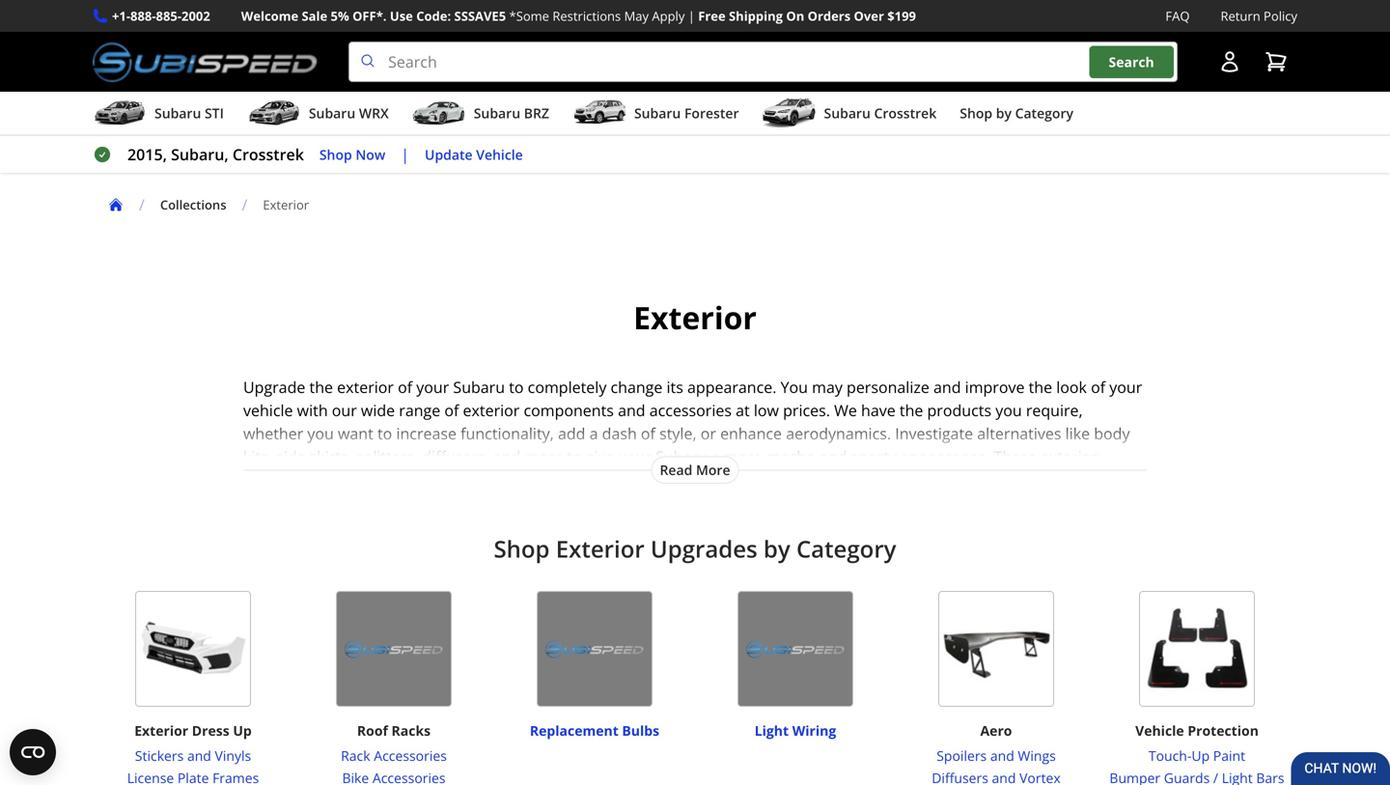 Task type: locate. For each thing, give the bounding box(es) containing it.
1 vertical spatial improve
[[1044, 493, 1104, 513]]

to down add at bottom
[[567, 446, 582, 467]]

exterior dress up image image
[[135, 591, 251, 707]]

out
[[397, 585, 421, 606]]

0 vertical spatial vehicle
[[476, 145, 523, 163]]

subaru. up catching
[[716, 585, 772, 606]]

exterior up functionality,
[[463, 400, 520, 421]]

appearance. down these
[[991, 470, 1080, 490]]

apr
[[355, 562, 383, 583]]

and
[[934, 377, 962, 398], [618, 400, 646, 421], [493, 446, 521, 467], [820, 446, 847, 467], [678, 470, 705, 490], [925, 493, 953, 513], [305, 516, 332, 537], [495, 539, 522, 560], [795, 539, 823, 560], [546, 562, 574, 583], [877, 562, 905, 583], [321, 585, 349, 606], [243, 609, 271, 629], [645, 609, 673, 629], [487, 632, 515, 653], [187, 747, 211, 765], [991, 747, 1015, 765]]

0 horizontal spatial you
[[308, 423, 334, 444]]

home image
[[108, 197, 124, 213]]

components down run
[[393, 632, 483, 653]]

subaru forester
[[635, 104, 739, 122]]

+1-888-885-2002
[[112, 7, 210, 25]]

0 horizontal spatial /
[[139, 194, 145, 215]]

personalize
[[847, 377, 930, 398]]

wide
[[361, 400, 395, 421]]

add
[[558, 423, 586, 444]]

more down add at bottom
[[525, 446, 563, 467]]

1 vertical spatial we
[[897, 539, 920, 560]]

with right vehicle
[[297, 400, 328, 421]]

enhancing
[[546, 470, 621, 490], [912, 470, 987, 490]]

whether
[[243, 423, 304, 444]]

0 vertical spatial our
[[332, 400, 357, 421]]

subaru,
[[171, 144, 229, 165]]

2 horizontal spatial shop
[[960, 104, 993, 122]]

exterior up the its
[[634, 297, 757, 339]]

of up cutting-
[[501, 493, 515, 513]]

code:
[[416, 7, 451, 25]]

your up airflow
[[619, 446, 652, 467]]

1 horizontal spatial /
[[242, 194, 248, 215]]

0 horizontal spatial selection
[[432, 493, 497, 513]]

subaru crosstrek
[[824, 104, 937, 122]]

roof racks
[[357, 722, 431, 740]]

shop now
[[320, 145, 386, 163]]

bulbs
[[622, 722, 660, 740]]

2 vertical spatial our
[[842, 585, 867, 606]]

we up aerodynamics.
[[835, 400, 858, 421]]

2 vertical spatial you
[[1109, 609, 1136, 629]]

1 horizontal spatial more
[[724, 446, 763, 467]]

eye-
[[677, 609, 707, 629]]

give down we
[[336, 516, 365, 537]]

shop left now
[[320, 145, 352, 163]]

from down performance,
[[425, 585, 460, 606]]

by
[[997, 104, 1012, 122], [525, 470, 542, 490], [764, 533, 791, 565]]

0 horizontal spatial category
[[797, 533, 897, 565]]

will
[[638, 632, 662, 653]]

a subaru wrx thumbnail image image
[[247, 99, 301, 128]]

appearance.
[[688, 377, 777, 398], [901, 446, 990, 467], [991, 470, 1080, 490], [568, 516, 657, 537], [771, 609, 860, 629]]

1 vertical spatial with
[[541, 585, 571, 606]]

0 horizontal spatial by
[[525, 470, 542, 490]]

perfectly
[[959, 516, 1022, 537]]

can left rely on the right bottom of the page
[[896, 609, 921, 629]]

0 horizontal spatial more
[[525, 446, 563, 467]]

accessories up style,
[[650, 400, 732, 421]]

enhancements down bulbs,
[[756, 516, 864, 537]]

0 vertical spatial selection
[[432, 493, 497, 513]]

and down design
[[487, 632, 515, 653]]

exterior
[[337, 377, 394, 398], [463, 400, 520, 421], [1041, 446, 1098, 467], [958, 585, 1015, 606], [332, 632, 389, 653]]

shop exterior upgrades by category
[[494, 533, 897, 565]]

statement
[[243, 585, 317, 606]]

roof
[[357, 722, 388, 740]]

0 vertical spatial can
[[352, 470, 378, 490]]

sale
[[302, 7, 328, 25]]

0 horizontal spatial up
[[233, 722, 252, 740]]

rely
[[925, 609, 952, 629]]

wiring
[[793, 722, 837, 740]]

of up rely on the right bottom of the page
[[939, 585, 954, 606]]

components down completely
[[524, 400, 614, 421]]

enhancements
[[756, 516, 864, 537], [1019, 585, 1126, 606]]

to up splitters,
[[378, 423, 392, 444]]

that up "outside"
[[616, 562, 645, 583]]

vehicle down "subaru brz"
[[476, 145, 523, 163]]

components
[[524, 400, 614, 421], [393, 632, 483, 653]]

subaru crosstrek button
[[763, 96, 937, 134]]

roof racks image image
[[336, 591, 452, 707]]

the left wrx,
[[329, 539, 353, 560]]

style,
[[660, 423, 697, 444]]

up down vehicle protection on the bottom of page
[[1192, 747, 1210, 765]]

0 horizontal spatial enhancements
[[756, 516, 864, 537]]

diffusers,
[[422, 446, 489, 467]]

1 horizontal spatial by
[[764, 533, 791, 565]]

0 horizontal spatial |
[[401, 144, 410, 165]]

1 vertical spatial are
[[649, 562, 672, 583]]

2 vertical spatial shop
[[494, 533, 550, 565]]

exterior dress up
[[134, 722, 252, 740]]

1 vertical spatial |
[[401, 144, 410, 165]]

to up functionality,
[[509, 377, 524, 398]]

to right subispeed on the bottom right of the page
[[1058, 609, 1072, 629]]

0 vertical spatial enhancements
[[756, 516, 864, 537]]

a down boost
[[420, 493, 428, 513]]

their
[[787, 562, 821, 583]]

1 vertical spatial quality
[[280, 632, 328, 653]]

are down headlights,
[[868, 516, 891, 537]]

can
[[352, 470, 378, 490], [896, 609, 921, 629]]

a subaru brz thumbnail image image
[[412, 99, 466, 128]]

from
[[1023, 539, 1058, 560], [425, 585, 460, 606]]

a subaru crosstrek thumbnail image image
[[763, 99, 817, 128]]

1 horizontal spatial crosstrek
[[875, 104, 937, 122]]

shop right subaru crosstrek
[[960, 104, 993, 122]]

vehicle protection image image
[[1140, 591, 1256, 707]]

$199
[[888, 7, 917, 25]]

dress
[[192, 722, 230, 740]]

to up headlights,
[[893, 470, 908, 490]]

0 vertical spatial shop
[[960, 104, 993, 122]]

selection
[[432, 493, 497, 513], [871, 585, 935, 606]]

2002
[[182, 7, 210, 25]]

protection
[[1188, 722, 1259, 740]]

our
[[661, 516, 689, 537]]

1 horizontal spatial components
[[524, 400, 614, 421]]

light wiring image image
[[738, 591, 854, 707]]

a subaru forester thumbnail image image
[[573, 99, 627, 128]]

0 horizontal spatial are
[[649, 562, 672, 583]]

1 horizontal spatial up
[[1192, 747, 1210, 765]]

0 horizontal spatial our
[[332, 400, 357, 421]]

and down aerodynamics.
[[820, 446, 847, 467]]

subaru forester button
[[573, 96, 739, 134]]

improve up products
[[966, 377, 1025, 398]]

2 horizontal spatial you
[[1109, 609, 1136, 629]]

quality
[[825, 562, 873, 583], [280, 632, 328, 653]]

like left apr
[[326, 562, 350, 583]]

from up make
[[1023, 539, 1058, 560]]

1 horizontal spatial |
[[688, 7, 695, 25]]

1 vertical spatial can
[[896, 609, 921, 629]]

1 vertical spatial crosstrek
[[233, 144, 304, 165]]

button image
[[1219, 50, 1242, 74]]

1 horizontal spatial vehicle
[[1136, 722, 1185, 740]]

making
[[603, 539, 656, 560]]

kits,
[[243, 446, 272, 467]]

taillights,
[[957, 493, 1021, 513]]

you
[[996, 400, 1023, 421], [308, 423, 334, 444], [1109, 609, 1136, 629]]

1 horizontal spatial category
[[1016, 104, 1074, 122]]

1 horizontal spatial you
[[996, 400, 1023, 421]]

1 vertical spatial shop
[[320, 145, 352, 163]]

0 vertical spatial give
[[586, 446, 615, 467]]

2 horizontal spatial our
[[950, 539, 975, 560]]

you
[[781, 377, 808, 398], [864, 609, 892, 629]]

0 vertical spatial you
[[781, 377, 808, 398]]

1 horizontal spatial enhancing
[[912, 470, 987, 490]]

catching
[[707, 609, 767, 629]]

can up we
[[352, 470, 378, 490]]

selection down performance on the bottom of the page
[[432, 493, 497, 513]]

1 vertical spatial you
[[864, 609, 892, 629]]

skirts,
[[310, 446, 352, 467]]

0 vertical spatial with
[[297, 400, 328, 421]]

and down "change"
[[618, 400, 646, 421]]

0 horizontal spatial vehicle
[[476, 145, 523, 163]]

and up products
[[934, 377, 962, 398]]

0 horizontal spatial we
[[835, 400, 858, 421]]

quality down accurate.
[[825, 562, 873, 583]]

1 horizontal spatial quality
[[825, 562, 873, 583]]

your right let
[[297, 609, 330, 629]]

completely
[[528, 377, 607, 398]]

faq
[[1166, 7, 1190, 25]]

1 vertical spatial by
[[525, 470, 542, 490]]

1 more from the left
[[525, 446, 563, 467]]

stickers
[[135, 747, 184, 765]]

exterior up wide
[[337, 377, 394, 398]]

|
[[688, 7, 695, 25], [401, 144, 410, 165]]

1 horizontal spatial we
[[897, 539, 920, 560]]

0 vertical spatial crosstrek
[[875, 104, 937, 122]]

update vehicle
[[425, 145, 523, 163]]

to up get
[[940, 516, 955, 537]]

that down distinctive
[[605, 632, 634, 653]]

1 vertical spatial selection
[[871, 585, 935, 606]]

our up want
[[332, 400, 357, 421]]

airflow
[[625, 470, 674, 490]]

0 horizontal spatial with
[[297, 400, 328, 421]]

accurate.
[[827, 539, 893, 560]]

use
[[390, 7, 413, 25]]

0 vertical spatial we
[[835, 400, 858, 421]]

alternatives
[[978, 423, 1062, 444]]

read
[[660, 461, 693, 479]]

shop up crowd
[[494, 533, 550, 565]]

0 horizontal spatial shop
[[320, 145, 352, 163]]

1 horizontal spatial selection
[[871, 585, 935, 606]]

category inside dropdown button
[[1016, 104, 1074, 122]]

885-
[[156, 7, 182, 25]]

drag
[[775, 470, 808, 490]]

2 horizontal spatial give
[[1076, 609, 1105, 629]]

subispeed logo image
[[93, 42, 318, 82]]

/ left exterior link in the top of the page
[[242, 194, 248, 215]]

change
[[611, 377, 663, 398]]

you up alternatives
[[996, 400, 1023, 421]]

0 horizontal spatial give
[[336, 516, 365, 537]]

| right now
[[401, 144, 410, 165]]

aero
[[981, 722, 1013, 740]]

0 horizontal spatial accessories
[[519, 632, 601, 653]]

shop for shop now
[[320, 145, 352, 163]]

subaru down style,
[[656, 446, 708, 467]]

1 vertical spatial up
[[1192, 747, 1210, 765]]

a right add at bottom
[[590, 423, 598, 444]]

a subaru sti thumbnail image image
[[93, 99, 147, 128]]

0 vertical spatial category
[[1016, 104, 1074, 122]]

enhancing up taillights,
[[912, 470, 987, 490]]

as
[[743, 493, 759, 513]]

subaru up respected
[[1045, 516, 1096, 537]]

led
[[763, 493, 791, 513]]

make
[[1020, 562, 1059, 583]]

vehicle inside button
[[476, 145, 523, 163]]

subaru. down discover
[[759, 632, 814, 653]]

subaru up functionality,
[[453, 377, 505, 398]]

its
[[667, 377, 684, 398]]

accessories down design
[[519, 632, 601, 653]]

boost
[[382, 470, 423, 490]]

enhancing up illumination
[[546, 470, 621, 490]]

888-
[[130, 7, 156, 25]]

our up craftsmanship. in the bottom right of the page
[[950, 539, 975, 560]]

0 vertical spatial from
[[1023, 539, 1058, 560]]

1 horizontal spatial shop
[[494, 533, 550, 565]]

you up 'skirts,'
[[308, 423, 334, 444]]

0 vertical spatial quality
[[825, 562, 873, 583]]

more up the lowering
[[724, 446, 763, 467]]

you left rely on the right bottom of the page
[[864, 609, 892, 629]]

subaru left brz
[[474, 104, 521, 122]]

accessories
[[650, 400, 732, 421], [519, 632, 601, 653]]

shop inside dropdown button
[[960, 104, 993, 122]]

shop by category
[[960, 104, 1074, 122]]

1 horizontal spatial accessories
[[650, 400, 732, 421]]

and up the modifications,
[[678, 470, 705, 490]]

1 horizontal spatial enhancements
[[1019, 585, 1126, 606]]

illumination
[[519, 493, 605, 513]]

0 vertical spatial you
[[996, 400, 1023, 421]]

0 vertical spatial by
[[997, 104, 1012, 122]]

you down respected
[[1109, 609, 1136, 629]]

more
[[525, 446, 563, 467], [724, 446, 763, 467]]

and left stand
[[321, 585, 349, 606]]

1 horizontal spatial you
[[864, 609, 892, 629]]

0 horizontal spatial components
[[393, 632, 483, 653]]

spoilers
[[937, 747, 987, 765]]

0 vertical spatial accessories
[[650, 400, 732, 421]]

low
[[754, 400, 779, 421]]

subaru brz button
[[412, 96, 550, 134]]

2 more from the left
[[724, 446, 763, 467]]

rack accessories link
[[339, 745, 450, 767]]

known
[[710, 562, 758, 583]]

0 horizontal spatial can
[[352, 470, 378, 490]]

0 vertical spatial components
[[524, 400, 614, 421]]

0 horizontal spatial improve
[[966, 377, 1025, 398]]

welcome sale 5% off*. use code: sssave5 *some restrictions may apply | free shipping on orders over $199
[[241, 7, 917, 25]]

have
[[862, 400, 896, 421]]

2 horizontal spatial by
[[997, 104, 1012, 122]]

of right look
[[1092, 377, 1106, 398]]

high-
[[243, 632, 280, 653]]

our down accurate.
[[842, 585, 867, 606]]

1 horizontal spatial our
[[842, 585, 867, 606]]

outside
[[603, 585, 657, 606]]

side
[[276, 446, 306, 467]]

external
[[693, 516, 752, 537]]

made
[[895, 516, 936, 537]]

1 vertical spatial subaru.
[[759, 632, 814, 653]]

2 vertical spatial give
[[1076, 609, 1105, 629]]

1 vertical spatial you
[[308, 423, 334, 444]]



Task type: describe. For each thing, give the bounding box(es) containing it.
of right dash
[[641, 423, 656, 444]]

light wiring
[[755, 722, 837, 740]]

light
[[755, 722, 789, 740]]

shipping
[[729, 7, 783, 25]]

+1-888-885-2002 link
[[112, 6, 210, 26]]

touch-up paint
[[1149, 747, 1246, 765]]

the up require, at the right bottom of page
[[1029, 377, 1053, 398]]

orders
[[808, 7, 851, 25]]

modifications,
[[609, 493, 710, 513]]

products
[[928, 400, 992, 421]]

wrx,
[[357, 539, 393, 560]]

*some
[[510, 7, 550, 25]]

0 vertical spatial that
[[616, 562, 645, 583]]

simple
[[743, 539, 791, 560]]

your down provide
[[369, 516, 402, 537]]

1 vertical spatial that
[[605, 632, 634, 653]]

crowd
[[492, 585, 537, 606]]

open widget image
[[10, 729, 56, 776]]

like up external
[[714, 493, 739, 513]]

shop for shop exterior upgrades by category
[[494, 533, 550, 565]]

run
[[423, 609, 449, 629]]

subaru wrx button
[[247, 96, 389, 134]]

and down accurate.
[[877, 562, 905, 583]]

and up their
[[795, 539, 823, 560]]

discover
[[776, 585, 838, 606]]

1 enhancing from the left
[[546, 470, 621, 490]]

your down well-
[[679, 585, 712, 606]]

replacement
[[530, 722, 619, 740]]

2 vertical spatial by
[[764, 533, 791, 565]]

to right wild at the left
[[486, 609, 501, 629]]

and up the will
[[645, 609, 673, 629]]

seibon,
[[489, 562, 542, 583]]

vinyls
[[215, 747, 251, 765]]

off*.
[[353, 7, 387, 25]]

1 horizontal spatial with
[[541, 585, 571, 606]]

1 vertical spatial components
[[393, 632, 483, 653]]

visibility
[[243, 516, 301, 537]]

your down catching
[[722, 632, 755, 653]]

and up seibon, at bottom left
[[495, 539, 522, 560]]

0 vertical spatial |
[[688, 7, 695, 25]]

at
[[736, 400, 750, 421]]

a right make
[[1063, 562, 1072, 583]]

forester
[[685, 104, 739, 122]]

2 enhancing from the left
[[912, 470, 987, 490]]

1 vertical spatial vehicle
[[1136, 722, 1185, 740]]

of right range
[[445, 400, 459, 421]]

wrx
[[359, 104, 389, 122]]

companies
[[243, 562, 322, 583]]

and down functionality,
[[493, 446, 521, 467]]

restrictions
[[553, 7, 621, 25]]

search button
[[1090, 46, 1174, 78]]

and down 'additionally,'
[[305, 516, 332, 537]]

subaru left sti
[[155, 104, 201, 122]]

shop for shop by category
[[960, 104, 993, 122]]

update vehicle button
[[425, 144, 523, 166]]

1 vertical spatial our
[[950, 539, 975, 560]]

the down olm
[[575, 585, 599, 606]]

of up range
[[398, 377, 413, 398]]

wings
[[1018, 747, 1056, 765]]

by inside dropdown button
[[997, 104, 1012, 122]]

a down or
[[712, 446, 720, 467]]

exterior up stickers
[[134, 722, 188, 740]]

your up body
[[1110, 377, 1143, 398]]

dash
[[602, 423, 637, 444]]

may
[[812, 377, 843, 398]]

let
[[275, 609, 293, 629]]

exterior down require, at the right bottom of page
[[1041, 446, 1098, 467]]

increase
[[396, 423, 457, 444]]

racks
[[392, 722, 431, 740]]

the right upgrade
[[310, 377, 333, 398]]

crosstrek inside dropdown button
[[875, 104, 937, 122]]

1 horizontal spatial from
[[1023, 539, 1058, 560]]

appearance. up making
[[568, 516, 657, 537]]

a right design
[[556, 609, 564, 629]]

subispeed
[[979, 609, 1054, 629]]

1 / from the left
[[139, 194, 145, 215]]

exterior link
[[263, 196, 325, 214]]

headlights,
[[843, 493, 921, 513]]

subaru left forester
[[635, 104, 681, 122]]

2 / from the left
[[242, 194, 248, 215]]

1 vertical spatial accessories
[[519, 632, 601, 653]]

olm
[[578, 562, 612, 583]]

1 horizontal spatial can
[[896, 609, 921, 629]]

well-
[[676, 562, 710, 583]]

splitters,
[[356, 446, 418, 467]]

faq link
[[1166, 6, 1190, 26]]

replacement bulbs image image
[[537, 591, 653, 707]]

0 vertical spatial improve
[[966, 377, 1025, 398]]

stickers and vinyls link
[[100, 745, 286, 767]]

return
[[1221, 7, 1261, 25]]

like up companies
[[300, 539, 325, 560]]

exterior up "outside"
[[556, 533, 645, 565]]

additionally,
[[243, 493, 332, 513]]

performance,
[[387, 562, 485, 583]]

now
[[356, 145, 386, 163]]

0 vertical spatial subaru.
[[716, 585, 772, 606]]

appearance. up at
[[688, 377, 777, 398]]

the up investigate on the right of the page
[[900, 400, 924, 421]]

read more
[[660, 461, 731, 479]]

search input field
[[349, 42, 1178, 82]]

upgrade the exterior of your subaru to completely change its appearance. you may personalize and improve the look of your vehicle with our wide range of exterior components and accessories at low prices. we have the products you require, whether you want to increase functionality, add a dash of style, or enhance aerodynamics. investigate alternatives like body kits, side skirts, splitters, diffusers, and more to give your subaru a more macho and sporty appearance. these exterior improvements can boost performance by enhancing airflow and lowering drag in addition to enhancing appearance. additionally, we provide a selection of illumination modifications, like as led bulbs, headlights, and taillights, to improve visibility and give your subaru a cutting-edge appearance. our external enhancements are made to perfectly fit subaru models like the wrx, sti, forester, and crosstrek, making installation simple and accurate. we get our items from respected companies like apr performance, seibon, and olm that are well-known for their quality and craftsmanship. make a statement and stand out from the crowd with the outside of your subaru. discover our selection of exterior enhancements and let your imagination run wild to design a distinctive and eye-catching appearance. you can rely on subispeed to give you high-quality exterior components and accessories that will elevate your subaru.
[[243, 377, 1143, 653]]

0 horizontal spatial you
[[781, 377, 808, 398]]

improvements
[[243, 470, 348, 490]]

collections
[[160, 196, 227, 214]]

1 vertical spatial give
[[336, 516, 365, 537]]

edge
[[529, 516, 564, 537]]

1 vertical spatial category
[[797, 533, 897, 565]]

a up forester,
[[462, 516, 470, 537]]

macho
[[767, 446, 816, 467]]

appearance. down discover
[[771, 609, 860, 629]]

may
[[625, 7, 649, 25]]

want
[[338, 423, 374, 444]]

crosstrek,
[[526, 539, 599, 560]]

subaru sti button
[[93, 96, 224, 134]]

and down aero
[[991, 747, 1015, 765]]

subaru up sti,
[[406, 516, 458, 537]]

subaru inside dropdown button
[[824, 104, 871, 122]]

and up made
[[925, 493, 953, 513]]

like down require, at the right bottom of page
[[1066, 423, 1091, 444]]

and down exterior dress up
[[187, 747, 211, 765]]

of right "outside"
[[661, 585, 675, 606]]

0 vertical spatial are
[[868, 516, 891, 537]]

vehicle protection
[[1136, 722, 1259, 740]]

1 vertical spatial enhancements
[[1019, 585, 1126, 606]]

by inside upgrade the exterior of your subaru to completely change its appearance. you may personalize and improve the look of your vehicle with our wide range of exterior components and accessories at low prices. we have the products you require, whether you want to increase functionality, add a dash of style, or enhance aerodynamics. investigate alternatives like body kits, side skirts, splitters, diffusers, and more to give your subaru a more macho and sporty appearance. these exterior improvements can boost performance by enhancing airflow and lowering drag in addition to enhancing appearance. additionally, we provide a selection of illumination modifications, like as led bulbs, headlights, and taillights, to improve visibility and give your subaru a cutting-edge appearance. our external enhancements are made to perfectly fit subaru models like the wrx, sti, forester, and crosstrek, making installation simple and accurate. we get our items from respected companies like apr performance, seibon, and olm that are well-known for their quality and craftsmanship. make a statement and stand out from the crowd with the outside of your subaru. discover our selection of exterior enhancements and let your imagination run wild to design a distinctive and eye-catching appearance. you can rely on subispeed to give you high-quality exterior components and accessories that will elevate your subaru.
[[525, 470, 542, 490]]

spoilers and wings link
[[904, 745, 1090, 767]]

0 horizontal spatial from
[[425, 585, 460, 606]]

craftsmanship.
[[909, 562, 1016, 583]]

and up high-
[[243, 609, 271, 629]]

lowering
[[709, 470, 771, 490]]

appearance. down investigate on the right of the page
[[901, 446, 990, 467]]

subaru brz
[[474, 104, 550, 122]]

range
[[399, 400, 441, 421]]

to up fit
[[1025, 493, 1040, 513]]

0 horizontal spatial crosstrek
[[233, 144, 304, 165]]

fit
[[1026, 516, 1041, 537]]

touch-up paint link
[[1110, 745, 1285, 767]]

installation
[[660, 539, 739, 560]]

your up range
[[417, 377, 449, 398]]

touch-
[[1149, 747, 1192, 765]]

the up wild at the left
[[464, 585, 488, 606]]

vehicle
[[243, 400, 293, 421]]

subaru left wrx
[[309, 104, 356, 122]]

0 vertical spatial up
[[233, 722, 252, 740]]

cutting-
[[474, 516, 529, 537]]

upgrade
[[243, 377, 306, 398]]

aero image image
[[939, 591, 1055, 707]]

and down the crosstrek,
[[546, 562, 574, 583]]

0 horizontal spatial quality
[[280, 632, 328, 653]]

design
[[505, 609, 552, 629]]

we
[[336, 493, 357, 513]]

update
[[425, 145, 473, 163]]

shop now link
[[320, 144, 386, 166]]

look
[[1057, 377, 1088, 398]]

exterior down 2015, subaru, crosstrek
[[263, 196, 309, 214]]

exterior up on
[[958, 585, 1015, 606]]

prices.
[[783, 400, 831, 421]]

exterior down imagination
[[332, 632, 389, 653]]

wild
[[453, 609, 482, 629]]



Task type: vqa. For each thing, say whether or not it's contained in the screenshot.
Replacement Bulbs link
yes



